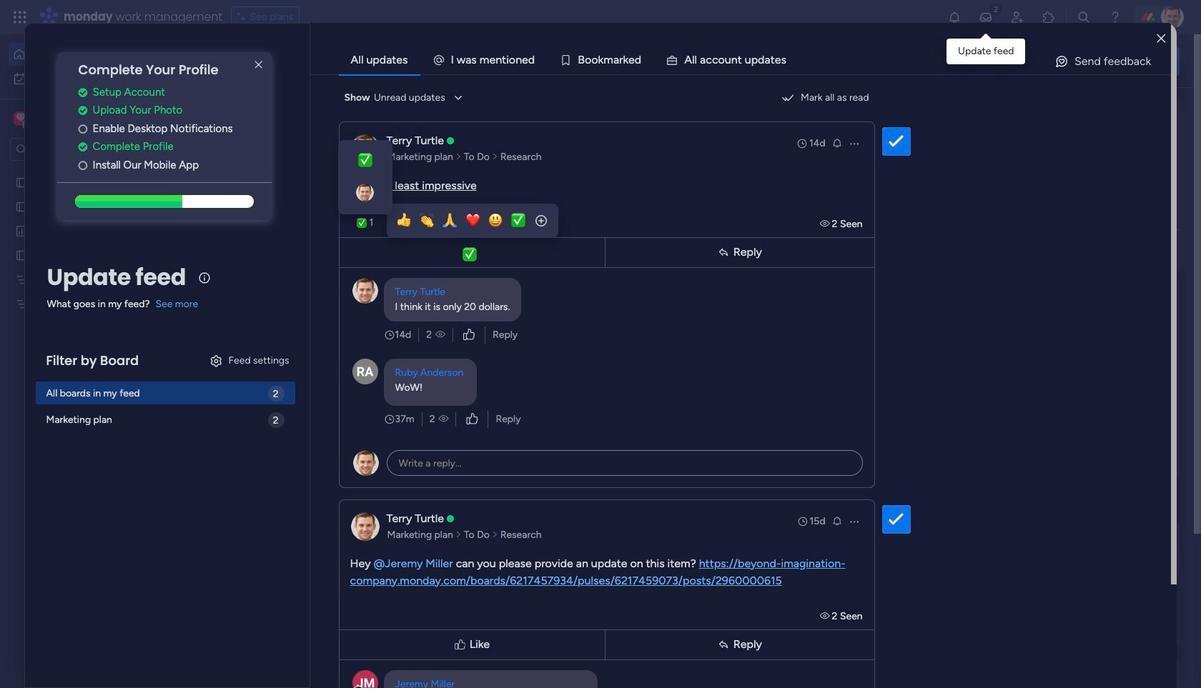 Task type: describe. For each thing, give the bounding box(es) containing it.
Search in workspace field
[[30, 141, 119, 158]]

quick search results list box
[[221, 134, 932, 499]]

v2 bolt switch image
[[1089, 53, 1097, 69]]

select product image
[[13, 10, 27, 24]]

v2 seen image for v2 like icon
[[439, 412, 449, 427]]

2 slider arrow image from the top
[[456, 528, 462, 543]]

1 horizontal spatial public board image
[[707, 261, 723, 277]]

see plans image
[[237, 9, 250, 25]]

invite members image
[[1011, 10, 1025, 24]]

2 v2 seen image from the top
[[820, 611, 833, 623]]

workspace selection element
[[14, 110, 119, 129]]

help center element
[[966, 590, 1181, 647]]

slider arrow image for first slider arrow image from the bottom of the page
[[492, 528, 498, 543]]

v2 like image
[[464, 327, 475, 343]]

0 vertical spatial public board image
[[15, 200, 29, 213]]

contact sales element
[[966, 659, 1181, 689]]

1 vertical spatial option
[[9, 67, 174, 90]]

1 workspace image from the left
[[14, 111, 28, 127]]

1 slider arrow image from the top
[[456, 150, 462, 164]]

v2 like image
[[467, 412, 478, 427]]

2 vertical spatial option
[[0, 169, 182, 172]]

check circle image
[[78, 142, 88, 153]]

search everything image
[[1077, 10, 1092, 24]]

circle o image
[[78, 160, 88, 171]]

slider arrow image for first slider arrow image
[[492, 150, 498, 164]]

1 v2 seen image from the top
[[820, 218, 833, 230]]

terry turtle image
[[1162, 6, 1185, 29]]

1 horizontal spatial dapulse x slim image
[[1159, 104, 1176, 121]]



Task type: vqa. For each thing, say whether or not it's contained in the screenshot.
Getting Started element
yes



Task type: locate. For each thing, give the bounding box(es) containing it.
remove from favorites image
[[424, 437, 439, 451]]

v2 seen image left v2 like image
[[436, 328, 446, 342]]

1 vertical spatial public board image
[[707, 261, 723, 277]]

slider arrow image
[[456, 150, 462, 164], [456, 528, 462, 543]]

1 check circle image from the top
[[78, 87, 88, 98]]

public dashboard image
[[15, 224, 29, 238]]

add to favorites image
[[424, 262, 439, 276]]

reminder image
[[832, 137, 843, 148]]

v2 seen image
[[436, 328, 446, 342], [439, 412, 449, 427]]

0 horizontal spatial dapulse x slim image
[[250, 57, 267, 74]]

tab
[[339, 46, 420, 74]]

2 element
[[365, 539, 383, 556]]

close image
[[1158, 33, 1166, 44]]

v2 seen image left v2 like icon
[[439, 412, 449, 427]]

public board image
[[15, 175, 29, 189], [15, 248, 29, 262], [473, 261, 489, 277]]

public board image
[[15, 200, 29, 213], [707, 261, 723, 277]]

1 vertical spatial dapulse x slim image
[[1159, 104, 1176, 121]]

help image
[[1109, 10, 1123, 24]]

check circle image up workspace selection 'element'
[[78, 87, 88, 98]]

notifications image
[[948, 10, 962, 24]]

v2 seen image
[[820, 218, 833, 230], [820, 611, 833, 623]]

1 vertical spatial check circle image
[[78, 105, 88, 116]]

2 image
[[990, 1, 1003, 17]]

getting started element
[[966, 521, 1181, 579]]

public board image up public dashboard image
[[15, 200, 29, 213]]

give feedback image
[[1055, 54, 1070, 69]]

public board image up public dashboard image
[[15, 175, 29, 189]]

2 check circle image from the top
[[78, 105, 88, 116]]

public board image down public dashboard image
[[15, 248, 29, 262]]

option
[[9, 43, 174, 66], [9, 67, 174, 90], [0, 169, 182, 172]]

1 vertical spatial v2 seen image
[[820, 611, 833, 623]]

v2 user feedback image
[[977, 53, 988, 69]]

update feed image
[[979, 10, 994, 24]]

check circle image
[[78, 87, 88, 98], [78, 105, 88, 116]]

0 vertical spatial slider arrow image
[[456, 150, 462, 164]]

monday marketplace image
[[1042, 10, 1057, 24]]

circle o image
[[78, 124, 88, 134]]

dapulse x slim image
[[250, 57, 267, 74], [1159, 104, 1176, 121]]

public board image right add to favorites image
[[707, 261, 723, 277]]

0 vertical spatial check circle image
[[78, 87, 88, 98]]

0 vertical spatial v2 seen image
[[436, 328, 446, 342]]

0 horizontal spatial public board image
[[15, 200, 29, 213]]

v2 seen image for v2 like image
[[436, 328, 446, 342]]

1 vertical spatial v2 seen image
[[439, 412, 449, 427]]

1 slider arrow image from the top
[[492, 150, 498, 164]]

templates image image
[[979, 288, 1168, 387]]

list box
[[0, 167, 182, 509]]

2 slider arrow image from the top
[[492, 528, 498, 543]]

check circle image up circle o image
[[78, 105, 88, 116]]

slider arrow image
[[492, 150, 498, 164], [492, 528, 498, 543]]

add to favorites image
[[658, 262, 673, 276]]

public board image right add to favorites icon
[[473, 261, 489, 277]]

0 vertical spatial option
[[9, 43, 174, 66]]

2 workspace image from the left
[[16, 111, 26, 127]]

0 vertical spatial slider arrow image
[[492, 150, 498, 164]]

tab list
[[339, 46, 1172, 74]]

workspace image
[[14, 111, 28, 127], [16, 111, 26, 127]]

0 vertical spatial v2 seen image
[[820, 218, 833, 230]]

close recently visited image
[[221, 117, 238, 134]]

options image
[[849, 138, 860, 149]]

1 vertical spatial slider arrow image
[[456, 528, 462, 543]]

0 vertical spatial dapulse x slim image
[[250, 57, 267, 74]]

1 vertical spatial slider arrow image
[[492, 528, 498, 543]]



